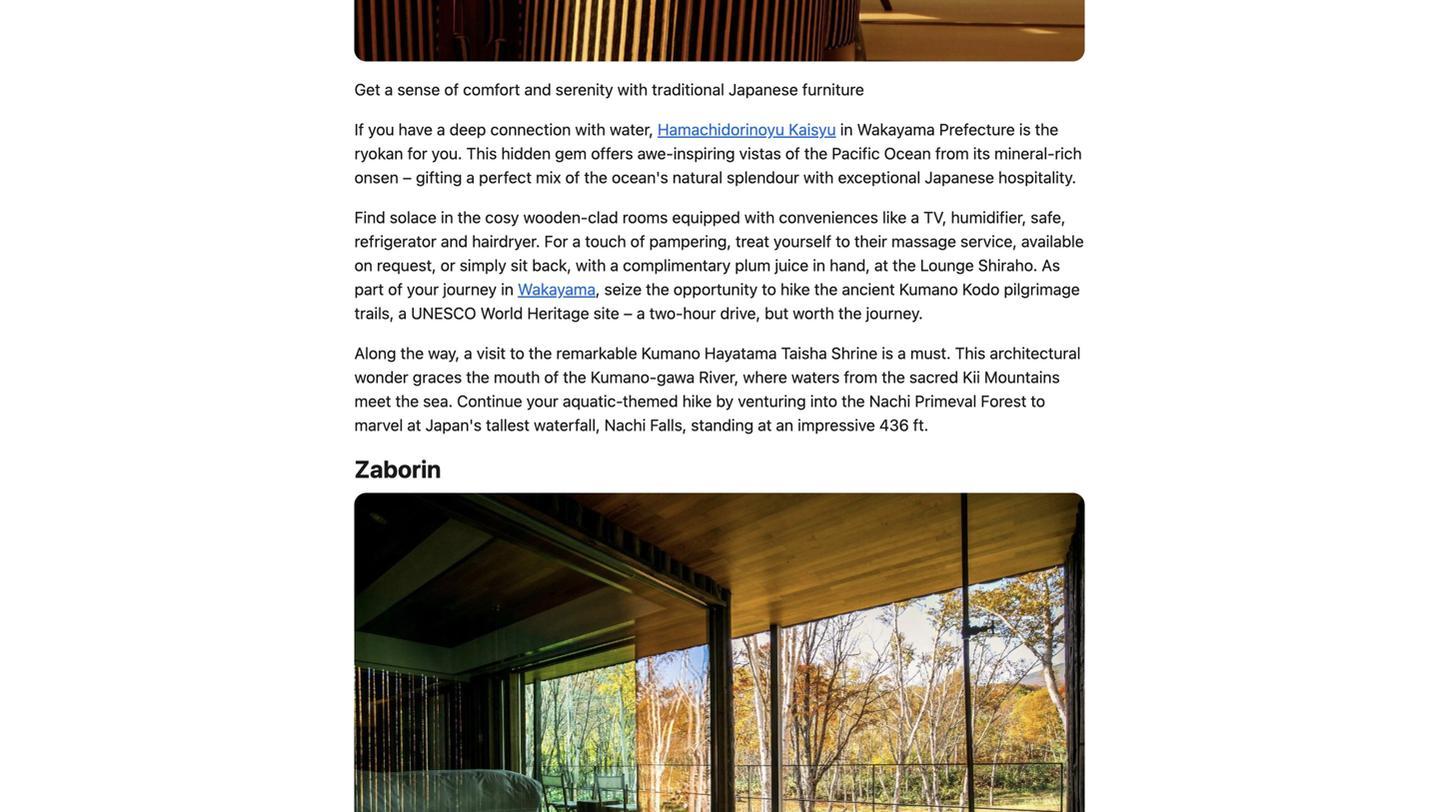 Task type: locate. For each thing, give the bounding box(es) containing it.
0 horizontal spatial hike
[[683, 392, 712, 411]]

available
[[1022, 232, 1084, 251]]

shiraho.
[[979, 256, 1038, 275]]

0 vertical spatial from
[[936, 144, 969, 163]]

opportunity
[[674, 280, 758, 299]]

shrine
[[832, 344, 878, 363]]

a up 'seize'
[[610, 256, 619, 275]]

2 horizontal spatial at
[[875, 256, 889, 275]]

hamachidorinoyu
[[658, 120, 785, 139]]

is inside 'in wakayama prefecture is the ryokan for you. this hidden gem offers awe-inspiring vistas of the pacific ocean from its mineral-rich onsen – gifting a perfect mix of the ocean's natural splendour with exceptional japanese hospitality.'
[[1020, 120, 1031, 139]]

1 horizontal spatial your
[[527, 392, 559, 411]]

comfort
[[463, 80, 520, 99]]

0 horizontal spatial and
[[441, 232, 468, 251]]

but
[[765, 304, 789, 323]]

this up kii
[[955, 344, 986, 363]]

0 horizontal spatial is
[[882, 344, 894, 363]]

serenity
[[556, 80, 614, 99]]

of right the mouth
[[544, 368, 559, 387]]

their
[[855, 232, 888, 251]]

at
[[875, 256, 889, 275], [407, 416, 421, 435], [758, 416, 772, 435]]

connection
[[491, 120, 571, 139]]

of right sense
[[444, 80, 459, 99]]

0 horizontal spatial wakayama
[[518, 280, 596, 299]]

hike left the by
[[683, 392, 712, 411]]

a
[[385, 80, 393, 99], [437, 120, 446, 139], [466, 168, 475, 187], [911, 208, 920, 227], [573, 232, 581, 251], [610, 256, 619, 275], [398, 304, 407, 323], [637, 304, 645, 323], [464, 344, 473, 363], [898, 344, 907, 363]]

inspiring
[[674, 144, 735, 163]]

the up worth
[[815, 280, 838, 299]]

hike down juice
[[781, 280, 810, 299]]

hairdryer.
[[472, 232, 540, 251]]

the left way,
[[401, 344, 424, 363]]

humidifier,
[[951, 208, 1027, 227]]

1 horizontal spatial and
[[525, 80, 552, 99]]

a left "two-"
[[637, 304, 645, 323]]

with up conveniences
[[804, 168, 834, 187]]

0 vertical spatial kumano
[[900, 280, 959, 299]]

– right site
[[624, 304, 633, 323]]

0 horizontal spatial at
[[407, 416, 421, 435]]

unesco
[[411, 304, 476, 323]]

436
[[880, 416, 909, 435]]

with
[[618, 80, 648, 99], [575, 120, 606, 139], [804, 168, 834, 187], [745, 208, 775, 227], [576, 256, 606, 275]]

1 horizontal spatial this
[[955, 344, 986, 363]]

exceptional
[[838, 168, 921, 187]]

is up mineral-
[[1020, 120, 1031, 139]]

you
[[368, 120, 394, 139]]

0 horizontal spatial your
[[407, 280, 439, 299]]

with up treat at the top right of the page
[[745, 208, 775, 227]]

equipped
[[672, 208, 741, 227]]

must.
[[911, 344, 951, 363]]

taisha
[[781, 344, 828, 363]]

graces
[[413, 368, 462, 387]]

1 vertical spatial –
[[624, 304, 633, 323]]

to up hand,
[[836, 232, 851, 251]]

kumano inside , seize the opportunity to hike the ancient kumano kodo pilgrimage trails, a unesco world heritage site – a two-hour drive, but worth the journey.
[[900, 280, 959, 299]]

0 vertical spatial japanese
[[729, 80, 798, 99]]

0 vertical spatial nachi
[[870, 392, 911, 411]]

1 vertical spatial and
[[441, 232, 468, 251]]

hayatama
[[705, 344, 777, 363]]

mouth
[[494, 368, 540, 387]]

the up impressive
[[842, 392, 865, 411]]

to inside 'find solace in the cosy wooden-clad rooms equipped with conveniences like a tv, humidifier, safe, refrigerator and hairdryer. for a touch of pampering, treat yourself to their massage service, available on request, or simply sit back, with a complimentary plum juice in hand, at the lounge shiraho. as part of your journey in'
[[836, 232, 851, 251]]

venturing
[[738, 392, 806, 411]]

0 vertical spatial your
[[407, 280, 439, 299]]

of
[[444, 80, 459, 99], [786, 144, 800, 163], [566, 168, 580, 187], [631, 232, 645, 251], [388, 280, 403, 299], [544, 368, 559, 387]]

0 horizontal spatial from
[[844, 368, 878, 387]]

refrigerator
[[355, 232, 437, 251]]

1 horizontal spatial –
[[624, 304, 633, 323]]

ocean
[[884, 144, 931, 163]]

kodo
[[963, 280, 1000, 299]]

0 vertical spatial is
[[1020, 120, 1031, 139]]

the left cosy
[[458, 208, 481, 227]]

with up ','
[[576, 256, 606, 275]]

plum
[[735, 256, 771, 275]]

japanese up hamachidorinoyu kaisyu link
[[729, 80, 798, 99]]

– down the for
[[403, 168, 412, 187]]

wakayama up ocean in the top right of the page
[[857, 120, 935, 139]]

from left its
[[936, 144, 969, 163]]

this inside 'in wakayama prefecture is the ryokan for you. this hidden gem offers awe-inspiring vistas of the pacific ocean from its mineral-rich onsen – gifting a perfect mix of the ocean's natural splendour with exceptional japanese hospitality.'
[[467, 144, 497, 163]]

nachi down themed
[[605, 416, 646, 435]]

japanese down its
[[925, 168, 995, 187]]

with inside 'in wakayama prefecture is the ryokan for you. this hidden gem offers awe-inspiring vistas of the pacific ocean from its mineral-rich onsen – gifting a perfect mix of the ocean's natural splendour with exceptional japanese hospitality.'
[[804, 168, 834, 187]]

a up you. on the top left of the page
[[437, 120, 446, 139]]

0 vertical spatial this
[[467, 144, 497, 163]]

the
[[1036, 120, 1059, 139], [805, 144, 828, 163], [584, 168, 608, 187], [458, 208, 481, 227], [893, 256, 916, 275], [646, 280, 670, 299], [815, 280, 838, 299], [839, 304, 862, 323], [401, 344, 424, 363], [529, 344, 552, 363], [466, 368, 490, 387], [563, 368, 587, 387], [882, 368, 906, 387], [396, 392, 419, 411], [842, 392, 865, 411]]

1 vertical spatial japanese
[[925, 168, 995, 187]]

and
[[525, 80, 552, 99], [441, 232, 468, 251]]

wakayama up heritage
[[518, 280, 596, 299]]

a right gifting
[[466, 168, 475, 187]]

1 vertical spatial nachi
[[605, 416, 646, 435]]

massage
[[892, 232, 957, 251]]

kumano for river,
[[642, 344, 701, 363]]

at right marvel
[[407, 416, 421, 435]]

juice
[[775, 256, 809, 275]]

site
[[594, 304, 620, 323]]

– inside 'in wakayama prefecture is the ryokan for you. this hidden gem offers awe-inspiring vistas of the pacific ocean from its mineral-rich onsen – gifting a perfect mix of the ocean's natural splendour with exceptional japanese hospitality.'
[[403, 168, 412, 187]]

treat
[[736, 232, 770, 251]]

cosy
[[485, 208, 519, 227]]

1 vertical spatial kumano
[[642, 344, 701, 363]]

along the way, a visit to the remarkable kumano hayatama taisha shrine is a must. this architectural wonder graces the mouth of the kumano-gawa river, where waters from the sacred kii mountains meet the sea. continue your aquatic-themed hike by venturing into the nachi primeval forest to marvel at japan's tallest waterfall, nachi falls, standing at an impressive 436 ft.
[[355, 344, 1081, 435]]

nachi up 436
[[870, 392, 911, 411]]

deep
[[450, 120, 486, 139]]

with up water,
[[618, 80, 648, 99]]

1 horizontal spatial is
[[1020, 120, 1031, 139]]

kumano inside the "along the way, a visit to the remarkable kumano hayatama taisha shrine is a must. this architectural wonder graces the mouth of the kumano-gawa river, where waters from the sacred kii mountains meet the sea. continue your aquatic-themed hike by venturing into the nachi primeval forest to marvel at japan's tallest waterfall, nachi falls, standing at an impressive 436 ft."
[[642, 344, 701, 363]]

trails,
[[355, 304, 394, 323]]

simply
[[460, 256, 507, 275]]

rich
[[1055, 144, 1082, 163]]

japanese inside 'in wakayama prefecture is the ryokan for you. this hidden gem offers awe-inspiring vistas of the pacific ocean from its mineral-rich onsen – gifting a perfect mix of the ocean's natural splendour with exceptional japanese hospitality.'
[[925, 168, 995, 187]]

with up gem
[[575, 120, 606, 139]]

marvel
[[355, 416, 403, 435]]

ancient
[[842, 280, 895, 299]]

at inside 'find solace in the cosy wooden-clad rooms equipped with conveniences like a tv, humidifier, safe, refrigerator and hairdryer. for a touch of pampering, treat yourself to their massage service, available on request, or simply sit back, with a complimentary plum juice in hand, at the lounge shiraho. as part of your journey in'
[[875, 256, 889, 275]]

1 vertical spatial this
[[955, 344, 986, 363]]

a right the get
[[385, 80, 393, 99]]

japan's
[[426, 416, 482, 435]]

find
[[355, 208, 386, 227]]

1 horizontal spatial kumano
[[900, 280, 959, 299]]

at down "their"
[[875, 256, 889, 275]]

0 vertical spatial wakayama
[[857, 120, 935, 139]]

wooden-
[[524, 208, 588, 227]]

the up "two-"
[[646, 280, 670, 299]]

your up waterfall,
[[527, 392, 559, 411]]

kumano down lounge
[[900, 280, 959, 299]]

the down ancient
[[839, 304, 862, 323]]

0 horizontal spatial kumano
[[642, 344, 701, 363]]

0 vertical spatial –
[[403, 168, 412, 187]]

where
[[743, 368, 788, 387]]

your down request,
[[407, 280, 439, 299]]

in
[[841, 120, 853, 139], [441, 208, 454, 227], [813, 256, 826, 275], [501, 280, 514, 299]]

1 vertical spatial hike
[[683, 392, 712, 411]]

like
[[883, 208, 907, 227]]

of inside the "along the way, a visit to the remarkable kumano hayatama taisha shrine is a must. this architectural wonder graces the mouth of the kumano-gawa river, where waters from the sacred kii mountains meet the sea. continue your aquatic-themed hike by venturing into the nachi primeval forest to marvel at japan's tallest waterfall, nachi falls, standing at an impressive 436 ft."
[[544, 368, 559, 387]]

to inside , seize the opportunity to hike the ancient kumano kodo pilgrimage trails, a unesco world heritage site – a two-hour drive, but worth the journey.
[[762, 280, 777, 299]]

from down shrine
[[844, 368, 878, 387]]

lounge
[[921, 256, 974, 275]]

the down kaisyu at the right of page
[[805, 144, 828, 163]]

water,
[[610, 120, 654, 139]]

is right shrine
[[882, 344, 894, 363]]

onsen
[[355, 168, 399, 187]]

0 horizontal spatial this
[[467, 144, 497, 163]]

at left an
[[758, 416, 772, 435]]

1 vertical spatial is
[[882, 344, 894, 363]]

complimentary
[[623, 256, 731, 275]]

zaborin
[[355, 456, 441, 484]]

0 vertical spatial hike
[[781, 280, 810, 299]]

in up pacific
[[841, 120, 853, 139]]

0 vertical spatial and
[[525, 80, 552, 99]]

wakayama link
[[518, 280, 596, 299]]

along
[[355, 344, 396, 363]]

1 horizontal spatial nachi
[[870, 392, 911, 411]]

1 horizontal spatial hike
[[781, 280, 810, 299]]

primeval
[[915, 392, 977, 411]]

mix
[[536, 168, 561, 187]]

into
[[811, 392, 838, 411]]

if
[[355, 120, 364, 139]]

way,
[[428, 344, 460, 363]]

0 horizontal spatial –
[[403, 168, 412, 187]]

if you have a deep connection with water, hamachidorinoyu kaisyu
[[355, 120, 836, 139]]

1 vertical spatial from
[[844, 368, 878, 387]]

as
[[1042, 256, 1061, 275]]

tallest
[[486, 416, 530, 435]]

the left sacred on the right of the page
[[882, 368, 906, 387]]

this down deep
[[467, 144, 497, 163]]

have
[[399, 120, 433, 139]]

is
[[1020, 120, 1031, 139], [882, 344, 894, 363]]

to up the 'but'
[[762, 280, 777, 299]]

1 vertical spatial your
[[527, 392, 559, 411]]

a right trails,
[[398, 304, 407, 323]]

wakayama inside 'in wakayama prefecture is the ryokan for you. this hidden gem offers awe-inspiring vistas of the pacific ocean from its mineral-rich onsen – gifting a perfect mix of the ocean's natural splendour with exceptional japanese hospitality.'
[[857, 120, 935, 139]]

and up connection
[[525, 80, 552, 99]]

1 horizontal spatial wakayama
[[857, 120, 935, 139]]

or
[[441, 256, 456, 275]]

a left must.
[[898, 344, 907, 363]]

kumano
[[900, 280, 959, 299], [642, 344, 701, 363]]

a inside 'in wakayama prefecture is the ryokan for you. this hidden gem offers awe-inspiring vistas of the pacific ocean from its mineral-rich onsen – gifting a perfect mix of the ocean's natural splendour with exceptional japanese hospitality.'
[[466, 168, 475, 187]]

from inside the "along the way, a visit to the remarkable kumano hayatama taisha shrine is a must. this architectural wonder graces the mouth of the kumano-gawa river, where waters from the sacred kii mountains meet the sea. continue your aquatic-themed hike by venturing into the nachi primeval forest to marvel at japan's tallest waterfall, nachi falls, standing at an impressive 436 ft."
[[844, 368, 878, 387]]

kumano up gawa
[[642, 344, 701, 363]]

and up 'or'
[[441, 232, 468, 251]]

for
[[545, 232, 568, 251]]

1 horizontal spatial japanese
[[925, 168, 995, 187]]

1 horizontal spatial from
[[936, 144, 969, 163]]

your inside 'find solace in the cosy wooden-clad rooms equipped with conveniences like a tv, humidifier, safe, refrigerator and hairdryer. for a touch of pampering, treat yourself to their massage service, available on request, or simply sit back, with a complimentary plum juice in hand, at the lounge shiraho. as part of your journey in'
[[407, 280, 439, 299]]

yourself
[[774, 232, 832, 251]]

mineral-
[[995, 144, 1055, 163]]

by
[[716, 392, 734, 411]]

the up rich
[[1036, 120, 1059, 139]]

river,
[[699, 368, 739, 387]]

a left tv,
[[911, 208, 920, 227]]



Task type: describe. For each thing, give the bounding box(es) containing it.
drive,
[[721, 304, 761, 323]]

is inside the "along the way, a visit to the remarkable kumano hayatama taisha shrine is a must. this architectural wonder graces the mouth of the kumano-gawa river, where waters from the sacred kii mountains meet the sea. continue your aquatic-themed hike by venturing into the nachi primeval forest to marvel at japan's tallest waterfall, nachi falls, standing at an impressive 436 ft."
[[882, 344, 894, 363]]

themed
[[623, 392, 678, 411]]

the up aquatic-
[[563, 368, 587, 387]]

touch
[[585, 232, 627, 251]]

hand,
[[830, 256, 871, 275]]

worth
[[793, 304, 835, 323]]

impressive
[[798, 416, 876, 435]]

hamachidorinoyu kaisyu link
[[658, 120, 836, 139]]

kii
[[963, 368, 981, 387]]

in right solace on the top of the page
[[441, 208, 454, 227]]

of down kaisyu at the right of page
[[786, 144, 800, 163]]

0 horizontal spatial japanese
[[729, 80, 798, 99]]

waters
[[792, 368, 840, 387]]

awe-
[[638, 144, 674, 163]]

standing
[[691, 416, 754, 435]]

part
[[355, 280, 384, 299]]

your inside the "along the way, a visit to the remarkable kumano hayatama taisha shrine is a must. this architectural wonder graces the mouth of the kumano-gawa river, where waters from the sacred kii mountains meet the sea. continue your aquatic-themed hike by venturing into the nachi primeval forest to marvel at japan's tallest waterfall, nachi falls, standing at an impressive 436 ft."
[[527, 392, 559, 411]]

ryokan
[[355, 144, 403, 163]]

gem
[[555, 144, 587, 163]]

sacred
[[910, 368, 959, 387]]

its
[[974, 144, 991, 163]]

on
[[355, 256, 373, 275]]

pacific
[[832, 144, 880, 163]]

natural
[[673, 168, 723, 187]]

get a sense of comfort and serenity with traditional japanese furniture
[[355, 80, 865, 99]]

– inside , seize the opportunity to hike the ancient kumano kodo pilgrimage trails, a unesco world heritage site – a two-hour drive, but worth the journey.
[[624, 304, 633, 323]]

kumano for journey.
[[900, 280, 959, 299]]

the down massage
[[893, 256, 916, 275]]

a right for
[[573, 232, 581, 251]]

continue
[[457, 392, 522, 411]]

conveniences
[[779, 208, 879, 227]]

world
[[481, 304, 523, 323]]

solace
[[390, 208, 437, 227]]

a left visit
[[464, 344, 473, 363]]

back,
[[532, 256, 572, 275]]

traditional
[[652, 80, 725, 99]]

1 horizontal spatial at
[[758, 416, 772, 435]]

mountains
[[985, 368, 1060, 387]]

1 vertical spatial wakayama
[[518, 280, 596, 299]]

meet
[[355, 392, 391, 411]]

of down 'rooms'
[[631, 232, 645, 251]]

,
[[596, 280, 600, 299]]

and inside 'find solace in the cosy wooden-clad rooms equipped with conveniences like a tv, humidifier, safe, refrigerator and hairdryer. for a touch of pampering, treat yourself to their massage service, available on request, or simply sit back, with a complimentary plum juice in hand, at the lounge shiraho. as part of your journey in'
[[441, 232, 468, 251]]

sit
[[511, 256, 528, 275]]

two-
[[650, 304, 683, 323]]

you.
[[432, 144, 462, 163]]

falls,
[[650, 416, 687, 435]]

prefecture
[[940, 120, 1015, 139]]

service,
[[961, 232, 1018, 251]]

pampering,
[[650, 232, 732, 251]]

heritage
[[527, 304, 589, 323]]

ft.
[[914, 416, 929, 435]]

kaisyu
[[789, 120, 836, 139]]

of right part
[[388, 280, 403, 299]]

in inside 'in wakayama prefecture is the ryokan for you. this hidden gem offers awe-inspiring vistas of the pacific ocean from its mineral-rich onsen – gifting a perfect mix of the ocean's natural splendour with exceptional japanese hospitality.'
[[841, 120, 853, 139]]

wonder
[[355, 368, 409, 387]]

in up world
[[501, 280, 514, 299]]

from inside 'in wakayama prefecture is the ryokan for you. this hidden gem offers awe-inspiring vistas of the pacific ocean from its mineral-rich onsen – gifting a perfect mix of the ocean's natural splendour with exceptional japanese hospitality.'
[[936, 144, 969, 163]]

splendour
[[727, 168, 800, 187]]

of down gem
[[566, 168, 580, 187]]

safe,
[[1031, 208, 1066, 227]]

forest
[[981, 392, 1027, 411]]

get
[[355, 80, 381, 99]]

hike inside , seize the opportunity to hike the ancient kumano kodo pilgrimage trails, a unesco world heritage site – a two-hour drive, but worth the journey.
[[781, 280, 810, 299]]

the up continue
[[466, 368, 490, 387]]

to up the mouth
[[510, 344, 525, 363]]

this inside the "along the way, a visit to the remarkable kumano hayatama taisha shrine is a must. this architectural wonder graces the mouth of the kumano-gawa river, where waters from the sacred kii mountains meet the sea. continue your aquatic-themed hike by venturing into the nachi primeval forest to marvel at japan's tallest waterfall, nachi falls, standing at an impressive 436 ft."
[[955, 344, 986, 363]]

perfect
[[479, 168, 532, 187]]

the left sea.
[[396, 392, 419, 411]]

ocean's
[[612, 168, 669, 187]]

remarkable
[[556, 344, 637, 363]]

sea.
[[423, 392, 453, 411]]

find solace in the cosy wooden-clad rooms equipped with conveniences like a tv, humidifier, safe, refrigerator and hairdryer. for a touch of pampering, treat yourself to their massage service, available on request, or simply sit back, with a complimentary plum juice in hand, at the lounge shiraho. as part of your journey in
[[355, 208, 1084, 299]]

pilgrimage
[[1004, 280, 1080, 299]]

, seize the opportunity to hike the ancient kumano kodo pilgrimage trails, a unesco world heritage site – a two-hour drive, but worth the journey.
[[355, 280, 1080, 323]]

gifting
[[416, 168, 462, 187]]

tv,
[[924, 208, 947, 227]]

visit
[[477, 344, 506, 363]]

in wakayama prefecture is the ryokan for you. this hidden gem offers awe-inspiring vistas of the pacific ocean from its mineral-rich onsen – gifting a perfect mix of the ocean's natural splendour with exceptional japanese hospitality.
[[355, 120, 1082, 187]]

the down offers
[[584, 168, 608, 187]]

waterfall,
[[534, 416, 601, 435]]

aquatic-
[[563, 392, 623, 411]]

offers
[[591, 144, 634, 163]]

the up the mouth
[[529, 344, 552, 363]]

embrace nature's tranquil embrace as you discover a harmonious blend of classic elegance and contemporary comfort image
[[355, 494, 1085, 813]]

an
[[776, 416, 794, 435]]

seize
[[605, 280, 642, 299]]

request,
[[377, 256, 437, 275]]

0 horizontal spatial nachi
[[605, 416, 646, 435]]

in right juice
[[813, 256, 826, 275]]

rooms
[[623, 208, 668, 227]]

to down mountains
[[1031, 392, 1046, 411]]

hike inside the "along the way, a visit to the remarkable kumano hayatama taisha shrine is a must. this architectural wonder graces the mouth of the kumano-gawa river, where waters from the sacred kii mountains meet the sea. continue your aquatic-themed hike by venturing into the nachi primeval forest to marvel at japan's tallest waterfall, nachi falls, standing at an impressive 436 ft."
[[683, 392, 712, 411]]



Task type: vqa. For each thing, say whether or not it's contained in the screenshot.
THE STATES related to excellent.
no



